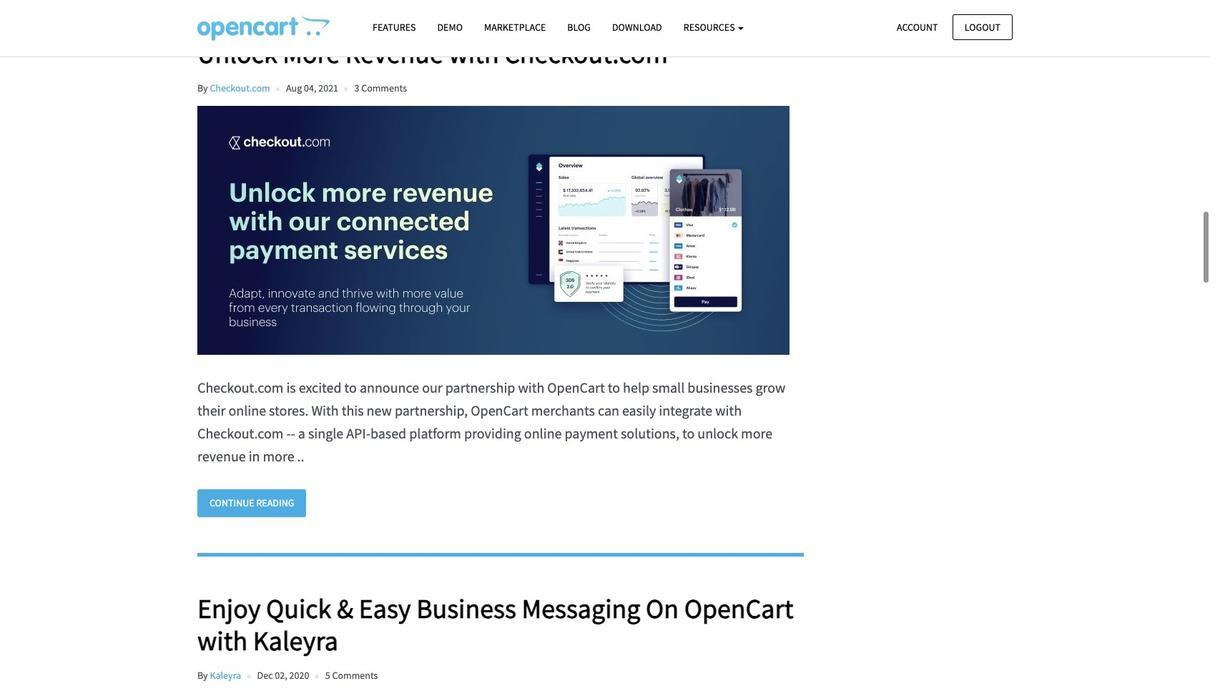 Task type: vqa. For each thing, say whether or not it's contained in the screenshot.
the right more
yes



Task type: describe. For each thing, give the bounding box(es) containing it.
based
[[370, 424, 406, 442]]

a
[[298, 424, 305, 442]]

stores.
[[269, 401, 309, 419]]

partnership,
[[395, 401, 468, 419]]

unlock
[[698, 424, 738, 442]]

kaleyra inside enjoy quick & easy business messaging on opencart with kaleyra
[[253, 624, 338, 657]]

unlock
[[197, 36, 277, 70]]

blog
[[567, 21, 591, 34]]

1 horizontal spatial to
[[608, 378, 620, 396]]

marketplace link
[[474, 15, 557, 40]]

their
[[197, 401, 226, 419]]

comments for revenue
[[361, 82, 407, 94]]

by for unlock more revenue with checkout.com
[[197, 82, 208, 94]]

with inside enjoy quick & easy business messaging on opencart with kaleyra
[[197, 624, 248, 657]]

grow
[[756, 378, 786, 396]]

checkout.com down blog
[[504, 36, 668, 70]]

demo
[[437, 21, 463, 34]]

logout
[[965, 20, 1001, 33]]

5
[[325, 669, 330, 682]]

1 vertical spatial opencart
[[471, 401, 528, 419]]

checkout.com is excited to announce our partnership with opencart to help small businesses grow their online stores. with this new partnership, opencart merchants can easily integrate with checkout.com -- a single api-based platform providing online payment solutions, to unlock more revenue in more ..
[[197, 378, 786, 465]]

more
[[283, 36, 340, 70]]

providing
[[464, 424, 521, 442]]

reading
[[256, 497, 294, 509]]

excited
[[299, 378, 342, 396]]

kaleyra link
[[210, 669, 241, 682]]

logout link
[[953, 14, 1013, 40]]

resources link
[[673, 15, 755, 40]]

messaging
[[522, 591, 641, 625]]

2 horizontal spatial to
[[682, 424, 695, 442]]

3
[[354, 82, 359, 94]]

download link
[[602, 15, 673, 40]]

download
[[612, 21, 662, 34]]

solutions,
[[621, 424, 680, 442]]

dec
[[257, 669, 273, 682]]

1 horizontal spatial more
[[741, 424, 773, 442]]

revenue
[[345, 36, 443, 70]]

opencart inside enjoy quick & easy business messaging on opencart with kaleyra
[[684, 591, 794, 625]]

business
[[416, 591, 516, 625]]

can
[[598, 401, 619, 419]]

checkout.com up in
[[197, 424, 284, 442]]

continue reading link
[[197, 489, 306, 517]]

3 comments
[[354, 82, 407, 94]]

easy
[[359, 591, 411, 625]]

comments for &
[[332, 669, 378, 682]]

partnership
[[446, 378, 515, 396]]

account link
[[885, 14, 950, 40]]

aug
[[286, 82, 302, 94]]

checkout.com down unlock
[[210, 82, 270, 94]]

unlock more revenue with checkout.com
[[197, 36, 668, 70]]

2 - from the left
[[291, 424, 295, 442]]

announce
[[360, 378, 419, 396]]

by for enjoy quick & easy business messaging on opencart with kaleyra
[[197, 669, 208, 682]]

enjoy
[[197, 591, 261, 625]]

continue reading
[[210, 497, 294, 509]]

checkout.com up their
[[197, 378, 284, 396]]

demo link
[[427, 15, 474, 40]]

blog link
[[557, 15, 602, 40]]



Task type: locate. For each thing, give the bounding box(es) containing it.
1 horizontal spatial online
[[524, 424, 562, 442]]

1 horizontal spatial kaleyra
[[253, 624, 338, 657]]

online right their
[[228, 401, 266, 419]]

5 comments
[[325, 669, 378, 682]]

0 horizontal spatial to
[[344, 378, 357, 396]]

platform
[[409, 424, 461, 442]]

by
[[197, 82, 208, 94], [197, 669, 208, 682]]

online
[[228, 401, 266, 419], [524, 424, 562, 442]]

features link
[[362, 15, 427, 40]]

kaleyra up 2020
[[253, 624, 338, 657]]

on
[[646, 591, 679, 625]]

more left ..
[[263, 447, 294, 465]]

with down demo
[[449, 36, 499, 70]]

-
[[286, 424, 291, 442], [291, 424, 295, 442]]

to left help
[[608, 378, 620, 396]]

revenue
[[197, 447, 246, 465]]

0 horizontal spatial kaleyra
[[210, 669, 241, 682]]

2 vertical spatial opencart
[[684, 591, 794, 625]]

0 horizontal spatial opencart
[[471, 401, 528, 419]]

0 vertical spatial online
[[228, 401, 266, 419]]

marketplace
[[484, 21, 546, 34]]

2021
[[318, 82, 338, 94]]

comments right 3
[[361, 82, 407, 94]]

easily
[[622, 401, 656, 419]]

integrate
[[659, 401, 713, 419]]

more right 'unlock'
[[741, 424, 773, 442]]

enjoy quick & easy business messaging on opencart with kaleyra
[[197, 591, 794, 657]]

kaleyra
[[253, 624, 338, 657], [210, 669, 241, 682]]

our
[[422, 378, 443, 396]]

0 vertical spatial kaleyra
[[253, 624, 338, 657]]

unlock more revenue with checkout.com image
[[197, 106, 790, 355]]

by left kaleyra link
[[197, 669, 208, 682]]

1 - from the left
[[286, 424, 291, 442]]

2 horizontal spatial opencart
[[684, 591, 794, 625]]

unlock more revenue with checkout.com link
[[197, 36, 804, 70]]

1 by from the top
[[197, 82, 208, 94]]

by kaleyra
[[197, 669, 241, 682]]

enjoy quick & easy business messaging on opencart with kaleyra link
[[197, 591, 804, 657]]

02,
[[275, 669, 287, 682]]

aug 04, 2021
[[286, 82, 338, 94]]

..
[[297, 447, 304, 465]]

1 vertical spatial kaleyra
[[210, 669, 241, 682]]

new
[[367, 401, 392, 419]]

to up this at the bottom left of page
[[344, 378, 357, 396]]

checkout.com link
[[210, 82, 270, 94]]

quick
[[266, 591, 331, 625]]

more
[[741, 424, 773, 442], [263, 447, 294, 465]]

&
[[337, 591, 353, 625]]

by left checkout.com "link"
[[197, 82, 208, 94]]

1 vertical spatial online
[[524, 424, 562, 442]]

this
[[342, 401, 364, 419]]

with down businesses
[[715, 401, 742, 419]]

small
[[652, 378, 685, 396]]

payment
[[565, 424, 618, 442]]

0 horizontal spatial online
[[228, 401, 266, 419]]

opencart
[[547, 378, 605, 396], [471, 401, 528, 419], [684, 591, 794, 625]]

with
[[449, 36, 499, 70], [518, 378, 545, 396], [715, 401, 742, 419], [197, 624, 248, 657]]

0 horizontal spatial more
[[263, 447, 294, 465]]

1 vertical spatial more
[[263, 447, 294, 465]]

help
[[623, 378, 650, 396]]

with up kaleyra link
[[197, 624, 248, 657]]

comments right 5
[[332, 669, 378, 682]]

with up the merchants
[[518, 378, 545, 396]]

continue
[[210, 497, 254, 509]]

account
[[897, 20, 938, 33]]

to
[[344, 378, 357, 396], [608, 378, 620, 396], [682, 424, 695, 442]]

1 vertical spatial by
[[197, 669, 208, 682]]

checkout.com
[[504, 36, 668, 70], [210, 82, 270, 94], [197, 378, 284, 396], [197, 424, 284, 442]]

comments
[[361, 82, 407, 94], [332, 669, 378, 682]]

with
[[311, 401, 339, 419]]

features
[[373, 21, 416, 34]]

0 vertical spatial more
[[741, 424, 773, 442]]

0 vertical spatial comments
[[361, 82, 407, 94]]

0 vertical spatial by
[[197, 82, 208, 94]]

04,
[[304, 82, 316, 94]]

1 vertical spatial comments
[[332, 669, 378, 682]]

merchants
[[531, 401, 595, 419]]

2020
[[289, 669, 309, 682]]

online down the merchants
[[524, 424, 562, 442]]

in
[[249, 447, 260, 465]]

to down integrate at the right bottom of the page
[[682, 424, 695, 442]]

1 horizontal spatial opencart
[[547, 378, 605, 396]]

single
[[308, 424, 344, 442]]

api-
[[346, 424, 370, 442]]

2 by from the top
[[197, 669, 208, 682]]

dec 02, 2020
[[257, 669, 309, 682]]

by checkout.com
[[197, 82, 270, 94]]

kaleyra left "dec"
[[210, 669, 241, 682]]

is
[[286, 378, 296, 396]]

opencart - blog image
[[197, 15, 330, 41]]

resources
[[684, 21, 737, 34]]

0 vertical spatial opencart
[[547, 378, 605, 396]]

businesses
[[688, 378, 753, 396]]



